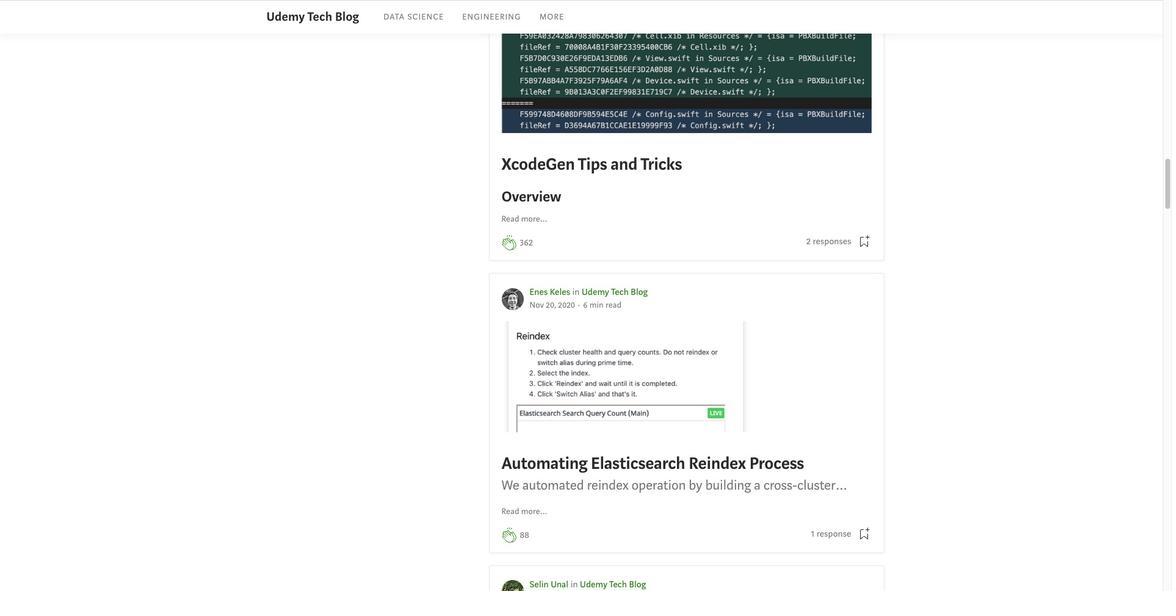 Task type: describe. For each thing, give the bounding box(es) containing it.
reindex
[[587, 476, 629, 494]]

read for xcodegen tips and tricks
[[502, 214, 519, 225]]

udemy tech blog link for enes keles
[[582, 286, 648, 298]]

1
[[811, 528, 815, 540]]

cross-
[[764, 476, 797, 494]]

selin unal in udemy tech blog
[[530, 579, 646, 590]]

tech for enes keles in udemy tech blog
[[611, 286, 629, 298]]

0 vertical spatial udemy tech blog link
[[267, 8, 359, 26]]

in for keles
[[572, 286, 580, 298]]

more link
[[540, 12, 564, 23]]

6 min read image
[[583, 300, 622, 311]]

88 button
[[520, 528, 529, 542]]

2
[[807, 236, 811, 247]]

xcodegen tips and tricks
[[502, 153, 682, 175]]

2 responses link
[[807, 235, 851, 249]]

blog for selin unal in udemy tech blog
[[629, 579, 646, 590]]

automated
[[522, 476, 584, 494]]

20,
[[546, 300, 556, 311]]

selin unal link
[[530, 579, 568, 590]]

automating elasticsearch reindex process we automated reindex operation by building a cross-cluster…
[[502, 453, 847, 494]]

enes
[[530, 286, 548, 298]]

keles
[[550, 286, 570, 298]]

by
[[689, 476, 702, 494]]

read for automating elasticsearch reindex process
[[502, 506, 519, 517]]

selin
[[530, 579, 549, 590]]

more… for automating elasticsearch reindex process
[[521, 506, 548, 517]]

elasticsearch
[[591, 453, 685, 474]]

nov
[[530, 300, 544, 311]]

362 button
[[520, 236, 533, 250]]

responses
[[813, 236, 851, 247]]

jan 25, 2021
[[530, 1, 570, 12]]

data
[[384, 12, 405, 23]]

more
[[540, 12, 564, 23]]

nov 20, 2020
[[530, 300, 575, 311]]

go to the profile of enes keles image
[[502, 288, 524, 310]]

data science link
[[384, 12, 444, 23]]

reindex process
[[689, 453, 804, 474]]

data science
[[384, 12, 444, 23]]

in for unal
[[571, 579, 578, 590]]

enes keles in udemy tech blog
[[530, 286, 648, 298]]

science
[[407, 12, 444, 23]]

cluster…
[[797, 476, 847, 494]]

2021
[[555, 1, 570, 12]]

nov 20, 2020 link
[[530, 300, 575, 311]]

overview
[[502, 187, 561, 206]]

362
[[520, 237, 533, 248]]

0 vertical spatial blog
[[335, 8, 359, 25]]

a
[[754, 476, 761, 494]]

udemy for selin
[[580, 579, 607, 590]]

read more… for automating elasticsearch reindex process
[[502, 506, 548, 517]]

and tricks
[[611, 153, 682, 175]]

88
[[520, 529, 529, 541]]

25,
[[543, 1, 553, 12]]



Task type: vqa. For each thing, say whether or not it's contained in the screenshot.
May
no



Task type: locate. For each thing, give the bounding box(es) containing it.
1 vertical spatial read
[[502, 506, 519, 517]]

1 vertical spatial tech
[[611, 286, 629, 298]]

2 vertical spatial udemy
[[580, 579, 607, 590]]

1 vertical spatial blog
[[631, 286, 648, 298]]

more… up 88
[[521, 506, 548, 517]]

read more… link up 88
[[502, 505, 548, 518]]

tech
[[307, 8, 332, 25], [611, 286, 629, 298], [609, 579, 627, 590]]

2 responses
[[807, 236, 851, 247]]

tips
[[578, 153, 607, 175]]

1 vertical spatial in
[[571, 579, 578, 590]]

2 vertical spatial blog
[[629, 579, 646, 590]]

jan
[[530, 1, 541, 12]]

2 read more… link from the top
[[502, 505, 548, 518]]

operation
[[632, 476, 686, 494]]

7 min read image
[[579, 1, 616, 12]]

unal
[[551, 579, 568, 590]]

read more… link up 362
[[502, 213, 548, 226]]

0 vertical spatial read more… link
[[502, 213, 548, 226]]

building
[[705, 476, 751, 494]]

udemy tech blog
[[267, 8, 359, 25]]

2 vertical spatial udemy tech blog link
[[580, 579, 646, 590]]

2 read more… from the top
[[502, 506, 548, 517]]

we
[[502, 476, 519, 494]]

0 vertical spatial tech
[[307, 8, 332, 25]]

blog
[[335, 8, 359, 25], [631, 286, 648, 298], [629, 579, 646, 590]]

0 vertical spatial more…
[[521, 214, 548, 225]]

1 vertical spatial udemy tech blog link
[[582, 286, 648, 298]]

1 more… from the top
[[521, 214, 548, 225]]

in right keles
[[572, 286, 580, 298]]

enes keles link
[[530, 286, 570, 298]]

read more… down overview
[[502, 214, 548, 225]]

read down overview
[[502, 214, 519, 225]]

1 vertical spatial udemy
[[582, 286, 609, 298]]

jan 25, 2021 link
[[530, 1, 570, 12]]

udemy tech blog link
[[267, 8, 359, 26], [582, 286, 648, 298], [580, 579, 646, 590]]

1 vertical spatial more…
[[521, 506, 548, 517]]

0 vertical spatial udemy
[[267, 8, 305, 25]]

2 more… from the top
[[521, 506, 548, 517]]

engineering
[[462, 12, 521, 23]]

read more… for xcodegen tips and tricks
[[502, 214, 548, 225]]

1 read more… from the top
[[502, 214, 548, 225]]

1 vertical spatial read more… link
[[502, 505, 548, 518]]

read down we
[[502, 506, 519, 517]]

read
[[502, 214, 519, 225], [502, 506, 519, 517]]

2020
[[558, 300, 575, 311]]

read more… up 88
[[502, 506, 548, 517]]

automating
[[502, 453, 587, 474]]

0 vertical spatial read
[[502, 214, 519, 225]]

more…
[[521, 214, 548, 225], [521, 506, 548, 517]]

xcodegen
[[502, 153, 575, 175]]

in
[[572, 286, 580, 298], [571, 579, 578, 590]]

1 response
[[811, 528, 851, 540]]

1 vertical spatial read more…
[[502, 506, 548, 517]]

engineering link
[[462, 12, 521, 23]]

udemy
[[267, 8, 305, 25], [582, 286, 609, 298], [580, 579, 607, 590]]

1 read more… link from the top
[[502, 213, 548, 226]]

response
[[817, 528, 851, 540]]

blog for enes keles in udemy tech blog
[[631, 286, 648, 298]]

udemy for enes
[[582, 286, 609, 298]]

0 vertical spatial in
[[572, 286, 580, 298]]

udemy tech blog link for selin unal
[[580, 579, 646, 590]]

in right unal
[[571, 579, 578, 590]]

read more… link for xcodegen tips and tricks
[[502, 213, 548, 226]]

read more… link for automating elasticsearch reindex process
[[502, 505, 548, 518]]

more… down overview
[[521, 214, 548, 225]]

1 response link
[[811, 527, 851, 541]]

1 read from the top
[[502, 214, 519, 225]]

tech for selin unal in udemy tech blog
[[609, 579, 627, 590]]

2 vertical spatial tech
[[609, 579, 627, 590]]

2 read from the top
[[502, 506, 519, 517]]

0 vertical spatial read more…
[[502, 214, 548, 225]]

read more… link
[[502, 213, 548, 226], [502, 505, 548, 518]]

read more…
[[502, 214, 548, 225], [502, 506, 548, 517]]

more… for xcodegen tips and tricks
[[521, 214, 548, 225]]



